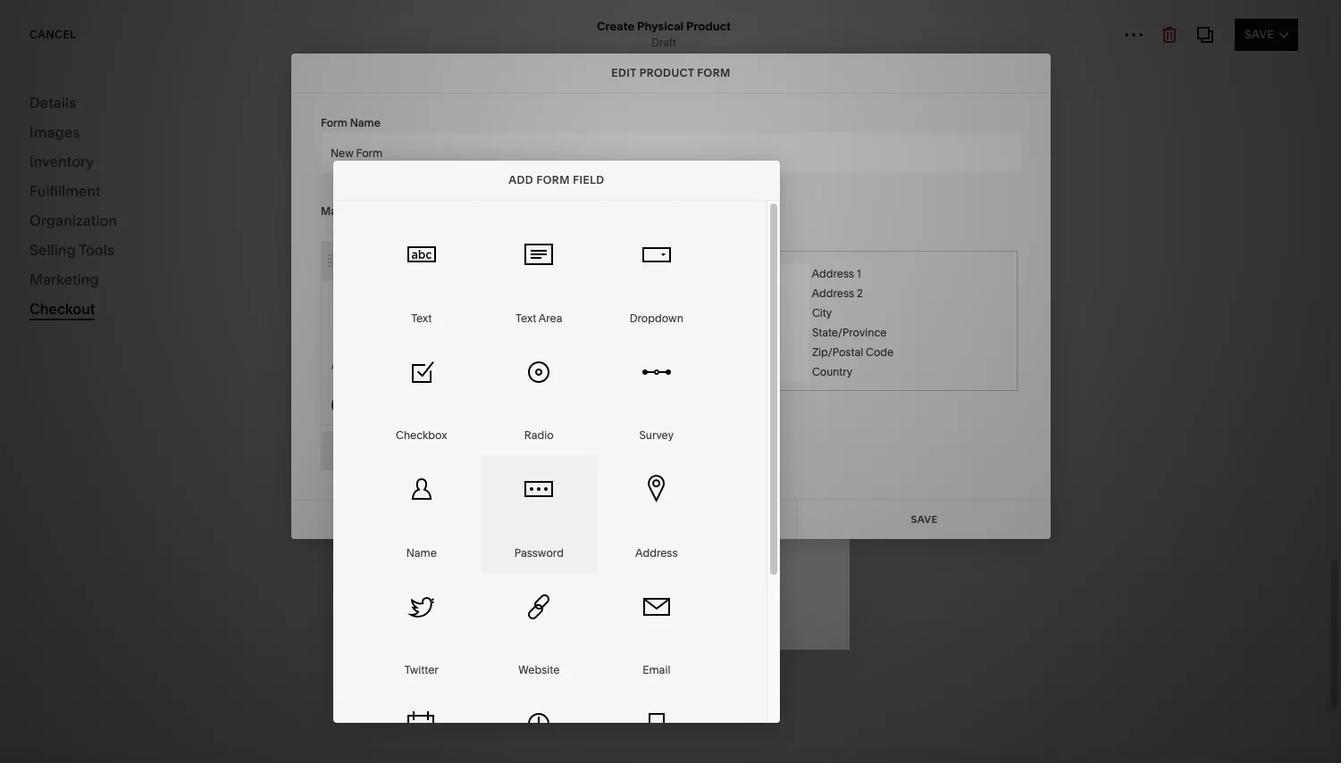 Task type: describe. For each thing, give the bounding box(es) containing it.
2 vertical spatial address
[[635, 546, 678, 560]]

1 vertical spatial for
[[459, 360, 471, 373]]

dropdown
[[630, 311, 683, 325]]

scheduled
[[989, 636, 1060, 654]]

payments
[[332, 273, 390, 289]]

go
[[332, 448, 347, 462]]

add inside collect information when customers add this to their cart.
[[771, 230, 798, 248]]

or inside online course create a guided series of lessons to teach a skill or educate on a topic
[[421, 656, 434, 674]]

online course create a guided series of lessons to teach a skill or educate on a topic
[[421, 611, 743, 674]]

get started button for acuity scheduling sell live, scheduled services, coaching appointments or classes
[[931, 689, 1006, 721]]

selling tools link
[[39, 290, 208, 321]]

your inside products add products to your inventory.
[[416, 212, 438, 226]]

sell
[[408, 545, 441, 569]]

field.
[[492, 360, 515, 373]]

scheduling for acuity scheduling
[[76, 424, 153, 441]]

help
[[29, 596, 61, 613]]

to inside collect information when customers add this to their cart.
[[549, 250, 563, 268]]

this left field. at the top
[[474, 360, 490, 373]]

and inside publish go live and start selling.
[[369, 448, 388, 462]]

scheduling for acuity scheduling sell live, scheduled services, coaching appointments or classes
[[977, 611, 1054, 629]]

subscription for subscription choose a subscription plan.
[[332, 352, 407, 368]]

inventory.
[[441, 212, 490, 226]]

get started for online course create a guided series of lessons to teach a skill or educate on a topic
[[421, 698, 496, 711]]

password
[[514, 546, 564, 560]]

1 horizontal spatial you
[[1069, 327, 1090, 336]]

you inside social accounts to enable updating social accounts when you publish a product, turn on this feature in connected accounts .
[[586, 83, 605, 97]]

when you're ready, subscribe to publish your site.
[[986, 186, 1255, 223]]

a up educate
[[469, 636, 478, 654]]

0 vertical spatial tools
[[79, 241, 114, 259]]

1 vertical spatial selling tools
[[39, 298, 114, 314]]

form right new
[[690, 361, 721, 373]]

form left fields
[[365, 205, 391, 218]]

0 vertical spatial selling tools
[[29, 241, 114, 259]]

cancel inside 'custom forms' dialog
[[521, 143, 568, 156]]

acuity for acuity scheduling sell live, scheduled services, coaching appointments or classes
[[931, 611, 974, 629]]

skill
[[718, 636, 743, 654]]

manage form fields
[[320, 205, 424, 218]]

live form preview
[[683, 205, 776, 218]]

email
[[643, 664, 671, 677]]

settings link
[[29, 562, 198, 584]]

products link
[[39, 169, 208, 199]]

1 vertical spatial tools
[[82, 298, 114, 314]]

help link
[[29, 595, 61, 614]]

edit site
[[1237, 38, 1289, 52]]

recommended
[[428, 10, 507, 23]]

website link
[[29, 110, 198, 131]]

store
[[393, 116, 442, 140]]

invoicing link
[[39, 260, 208, 290]]

/
[[395, 360, 400, 373]]

manage for manage projects and invoice clients manage the details needed to deliver a professional service experience.
[[986, 354, 1041, 372]]

site
[[1265, 38, 1289, 52]]

payments add a way to get paid.
[[332, 273, 443, 304]]

social
[[475, 83, 504, 97]]

add up custom forms
[[509, 173, 534, 187]]

get
[[399, 291, 416, 304]]

when inside social accounts to enable updating social accounts when you publish a product, turn on this feature in connected accounts .
[[556, 83, 584, 97]]

product inside create physical product draft
[[686, 19, 731, 33]]

marketing inside "marketing" link
[[29, 327, 99, 345]]

0 vertical spatial website
[[29, 111, 85, 129]]

new
[[663, 361, 687, 373]]

up
[[318, 116, 343, 140]]

button
[[511, 253, 544, 266]]

this right "area"
[[583, 307, 601, 321]]

1 horizontal spatial website
[[518, 664, 560, 677]]

of
[[577, 636, 590, 654]]

14
[[997, 125, 1025, 160]]

acuity scheduling
[[29, 424, 153, 441]]

this inside collect information when customers add this to their cart.
[[521, 250, 546, 268]]

manage for manage form fields
[[320, 205, 362, 218]]

edit for edit product form
[[611, 66, 636, 80]]

to inside products add products to your inventory.
[[404, 212, 414, 226]]

no form required
[[531, 311, 637, 324]]

preview
[[736, 205, 776, 218]]

physical
[[637, 19, 684, 33]]

selling link
[[29, 142, 198, 164]]

1
[[857, 267, 861, 281]]

on inside social accounts to enable updating social accounts when you publish a product, turn on this feature in connected accounts .
[[724, 83, 737, 97]]

asset
[[29, 531, 68, 549]]

a left skill
[[706, 636, 714, 654]]

to left dropdown
[[603, 307, 614, 321]]

2 vertical spatial manage
[[986, 379, 1041, 397]]

the inside custom button customize the add to cart button text.
[[431, 253, 448, 266]]

a inside subscription charge customers on a recurring basis.
[[487, 362, 493, 375]]

form up custom forms
[[537, 173, 570, 187]]

orders
[[39, 206, 81, 222]]

1 horizontal spatial field
[[573, 173, 605, 187]]

to inside online course create a guided series of lessons to teach a skill or educate on a topic
[[648, 636, 661, 654]]

online
[[421, 611, 465, 629]]

Description text field
[[331, 291, 646, 350]]

to inside "when you're ready, subscribe to publish your site."
[[1188, 186, 1202, 204]]

form right set
[[320, 116, 347, 130]]

tara
[[71, 654, 93, 667]]

text for text
[[411, 311, 432, 325]]

publish inside "when you're ready, subscribe to publish your site."
[[1205, 186, 1255, 204]]

more
[[278, 545, 328, 569]]

when inside collect information when customers add this to their cart.
[[655, 230, 692, 248]]

no
[[531, 311, 547, 324]]

0 horizontal spatial cancel button
[[29, 18, 76, 50]]

invoicing
[[39, 267, 94, 283]]

settings
[[29, 563, 86, 581]]

ways
[[332, 545, 380, 569]]

project management button
[[986, 432, 1124, 464]]

selling inside selling link
[[29, 143, 76, 161]]

set
[[282, 116, 314, 140]]

projects
[[1045, 354, 1101, 372]]

customers inside collect information when customers add this to their cart.
[[695, 230, 768, 248]]

acuity scheduling sell live, scheduled services, coaching appointments or classes
[[931, 611, 1190, 674]]

publish go live and start selling.
[[332, 430, 452, 462]]

custom button customize the add to cart button text.
[[375, 235, 568, 266]]

text for text area
[[516, 311, 536, 325]]

custom for custom button customize the add to cart button text.
[[375, 235, 421, 251]]

in inside social accounts to enable updating social accounts when you publish a product, turn on this feature in connected accounts .
[[799, 83, 808, 97]]

discounts
[[39, 237, 99, 253]]

forms
[[600, 190, 660, 214]]

1 vertical spatial customers
[[504, 307, 558, 321]]

0 horizontal spatial accounts
[[413, 65, 469, 81]]

city
[[812, 307, 832, 320]]

custom forms dialog
[[492, 114, 849, 650]]

create physical product draft
[[597, 19, 731, 49]]

publish inside social accounts to enable updating social accounts when you publish a product, turn on this feature in connected accounts .
[[607, 83, 645, 97]]

services,
[[1064, 636, 1123, 654]]

country
[[812, 366, 853, 379]]

customize
[[375, 253, 429, 266]]

0 horizontal spatial your
[[347, 116, 389, 140]]

to inside payments add a way to get paid.
[[386, 291, 396, 304]]

clients
[[1186, 354, 1231, 372]]

a left the 'topic'
[[518, 656, 526, 674]]

1 vertical spatial collect information when customers add this to their cart.
[[375, 307, 664, 321]]

cart. inside 'custom forms' dialog
[[601, 250, 631, 268]]

your inside "when you're ready, subscribe to publish your site."
[[986, 206, 1015, 223]]

live
[[683, 205, 704, 218]]

to inside custom button customize the add to cart button text.
[[474, 253, 484, 266]]

connected accounts link
[[810, 83, 918, 97]]

address for address 1
[[812, 267, 854, 281]]

instructions
[[402, 360, 456, 373]]

the inside 'manage projects and invoice clients manage the details needed to deliver a professional service experience.'
[[1045, 379, 1066, 397]]

checkbox
[[396, 429, 447, 442]]

checkout
[[29, 300, 95, 318]]

1 vertical spatial add form field
[[440, 444, 536, 457]]

selling up set
[[257, 30, 338, 61]]

their inside 'custom forms' dialog
[[567, 250, 598, 268]]

started for live,
[[956, 698, 1006, 711]]

connected
[[810, 83, 867, 97]]

guided
[[481, 636, 529, 654]]

this inside social accounts to enable updating social accounts when you publish a product, turn on this feature in connected accounts .
[[740, 83, 758, 97]]

edit for edit site
[[1237, 38, 1262, 52]]

social
[[375, 65, 411, 81]]

asset library
[[29, 531, 119, 549]]

on inside online course create a guided series of lessons to teach a skill or educate on a topic
[[497, 656, 514, 674]]

address 1
[[812, 267, 861, 281]]

custom for custom forms
[[521, 190, 596, 214]]

create for new
[[620, 361, 661, 373]]

analytics link
[[29, 390, 198, 412]]

a description / instructions for this field.
[[331, 360, 515, 373]]

project
[[986, 441, 1037, 454]]

course
[[469, 611, 518, 629]]

discounts link
[[39, 230, 208, 260]]

get started for acuity scheduling sell live, scheduled services, coaching appointments or classes
[[931, 698, 1006, 711]]



Task type: vqa. For each thing, say whether or not it's contained in the screenshot.
The Region
no



Task type: locate. For each thing, give the bounding box(es) containing it.
manage up 'professional'
[[986, 379, 1041, 397]]

create new form
[[620, 361, 721, 373]]

a left way
[[355, 291, 362, 304]]

fulfillment
[[29, 182, 101, 200]]

topic
[[529, 656, 564, 674]]

0 vertical spatial their
[[567, 250, 598, 268]]

their
[[567, 250, 598, 268], [616, 307, 639, 321]]

0 horizontal spatial field
[[505, 444, 536, 457]]

0 vertical spatial for
[[1047, 327, 1067, 336]]

a down edit product form
[[647, 83, 653, 97]]

text area
[[516, 311, 562, 325]]

form right no
[[550, 311, 581, 324]]

acuity for acuity scheduling
[[29, 424, 73, 441]]

field down the radio
[[505, 444, 536, 457]]

and right 'live'
[[369, 448, 388, 462]]

form up turn
[[697, 66, 730, 80]]

a left "recurring"
[[487, 362, 493, 375]]

2 horizontal spatial your
[[986, 206, 1015, 223]]

when right accounts
[[556, 83, 584, 97]]

your up button
[[416, 212, 438, 226]]

0 horizontal spatial get
[[421, 698, 443, 711]]

series
[[533, 636, 573, 654]]

customers inside subscription charge customers on a recurring basis.
[[415, 362, 469, 375]]

2 horizontal spatial when
[[655, 230, 692, 248]]

cart. down "forms"
[[601, 250, 631, 268]]

and inside 'manage projects and invoice clients manage the details needed to deliver a professional service experience.'
[[1104, 354, 1130, 372]]

0 horizontal spatial information
[[413, 307, 471, 321]]

cancel down accounts
[[521, 143, 568, 156]]

edit inside button
[[1237, 38, 1262, 52]]

selling tools down invoicing
[[39, 298, 114, 314]]

1 vertical spatial their
[[616, 307, 639, 321]]

cart
[[487, 253, 508, 266]]

1 text from the left
[[411, 311, 432, 325]]

0 vertical spatial when
[[556, 83, 584, 97]]

when up subscription charge customers on a recurring basis.
[[474, 307, 501, 321]]

create down the online
[[421, 636, 466, 654]]

0 horizontal spatial in
[[799, 83, 808, 97]]

2 horizontal spatial edit
[[1237, 38, 1262, 52]]

started
[[446, 698, 496, 711], [956, 698, 1006, 711]]

choose
[[332, 369, 371, 383]]

0 horizontal spatial cart.
[[601, 250, 631, 268]]

2 horizontal spatial customers
[[695, 230, 768, 248]]

sell
[[931, 636, 955, 654]]

add inside custom button customize the add to cart button text.
[[450, 253, 471, 266]]

0 horizontal spatial and
[[369, 448, 388, 462]]

this
[[740, 83, 758, 97], [521, 250, 546, 268], [583, 307, 601, 321], [474, 360, 490, 373]]

management
[[1040, 441, 1124, 454]]

get started button for online course create a guided series of lessons to teach a skill or educate on a topic
[[421, 689, 496, 721]]

1 vertical spatial you
[[1069, 327, 1090, 336]]

1 vertical spatial collect
[[375, 307, 411, 321]]

a left the / on the left
[[374, 369, 380, 383]]

information inside collect information when customers add this to their cart.
[[573, 230, 652, 248]]

0 horizontal spatial custom
[[375, 235, 421, 251]]

custom up customize
[[375, 235, 421, 251]]

edit product form
[[611, 66, 730, 80]]

1 horizontal spatial and
[[1104, 354, 1130, 372]]

1 horizontal spatial add
[[771, 230, 798, 248]]

custom inside custom button customize the add to cart button text.
[[375, 235, 421, 251]]

radio
[[524, 429, 554, 442]]

collect information when customers add this to their cart. up "recurring"
[[375, 307, 664, 321]]

or left educate
[[421, 656, 434, 674]]

1 vertical spatial address
[[812, 287, 854, 300]]

custom inside dialog
[[521, 190, 596, 214]]

0 horizontal spatial or
[[421, 656, 434, 674]]

in
[[799, 83, 808, 97], [1097, 136, 1109, 154]]

0 horizontal spatial edit
[[384, 10, 410, 23]]

information
[[573, 230, 652, 248], [413, 307, 471, 321]]

to
[[1188, 186, 1202, 204], [404, 212, 414, 226], [549, 250, 563, 268], [474, 253, 484, 266], [386, 291, 396, 304], [603, 307, 614, 321], [1174, 379, 1188, 397], [384, 545, 404, 569], [648, 636, 661, 654]]

0 vertical spatial create
[[597, 19, 635, 33]]

subscription charge customers on a recurring basis.
[[375, 344, 574, 375]]

selling down invoicing
[[39, 298, 80, 314]]

accounts up updating
[[413, 65, 469, 81]]

0 horizontal spatial collect
[[375, 307, 411, 321]]

2 get from the left
[[931, 698, 953, 711]]

left
[[1072, 136, 1093, 154]]

1 vertical spatial publish
[[1205, 186, 1255, 204]]

marketing up checkout
[[29, 271, 99, 289]]

.
[[918, 83, 920, 97]]

2 started from the left
[[956, 698, 1006, 711]]

1 horizontal spatial the
[[1045, 379, 1066, 397]]

subscribe button
[[986, 239, 1049, 271]]

1 vertical spatial field
[[505, 444, 536, 457]]

0%
[[891, 130, 907, 144]]

1 vertical spatial products
[[332, 194, 385, 210]]

0 vertical spatial collect information when customers add this to their cart.
[[521, 230, 798, 268]]

0 vertical spatial accounts
[[413, 65, 469, 81]]

survey
[[639, 429, 674, 442]]

marketing link
[[29, 326, 198, 348]]

cancel button
[[29, 18, 76, 50], [521, 134, 578, 166]]

cancel up details
[[29, 27, 76, 41]]

details
[[29, 94, 76, 112]]

1 or from the left
[[421, 656, 434, 674]]

create
[[597, 19, 635, 33], [620, 361, 661, 373], [421, 636, 466, 654]]

0 vertical spatial cancel button
[[29, 18, 76, 50]]

to inside 'manage projects and invoice clients manage the details needed to deliver a professional service experience.'
[[1174, 379, 1188, 397]]

cart. right required
[[641, 307, 664, 321]]

0 horizontal spatial customers
[[415, 362, 469, 375]]

edit button
[[384, 1, 410, 33]]

name right up
[[349, 116, 380, 130]]

days
[[1036, 136, 1068, 154]]

name right ways
[[406, 546, 437, 560]]

1 vertical spatial accounts
[[869, 83, 918, 97]]

add down checkbox
[[440, 444, 465, 457]]

marketing down checkout
[[29, 327, 99, 345]]

collect information when customers add this to their cart. inside 'custom forms' dialog
[[521, 230, 798, 268]]

1 horizontal spatial for
[[1047, 327, 1067, 336]]

1 horizontal spatial information
[[573, 230, 652, 248]]

create inside create physical product draft
[[597, 19, 635, 33]]

0 vertical spatial on
[[724, 83, 737, 97]]

a inside 'manage projects and invoice clients manage the details needed to deliver a professional service experience.'
[[1240, 379, 1248, 397]]

acuity down analytics
[[29, 424, 73, 441]]

1 vertical spatial product
[[639, 66, 694, 80]]

collect inside 'custom forms' dialog
[[521, 230, 570, 248]]

1 horizontal spatial in
[[1097, 136, 1109, 154]]

edit for edit
[[384, 10, 410, 23]]

create inside 'custom forms' dialog
[[620, 361, 661, 373]]

0 vertical spatial information
[[573, 230, 652, 248]]

scheduling
[[76, 424, 153, 441], [977, 611, 1054, 629]]

create left new
[[620, 361, 661, 373]]

1 get from the left
[[421, 698, 443, 711]]

paid.
[[418, 291, 443, 304]]

0 horizontal spatial get started
[[421, 698, 496, 711]]

0 horizontal spatial name
[[349, 116, 380, 130]]

publish right subscribe
[[1205, 186, 1255, 204]]

add inside payments add a way to get paid.
[[332, 291, 353, 304]]

edit down create physical product draft
[[611, 66, 636, 80]]

service
[[1072, 399, 1121, 416]]

0 horizontal spatial cancel
[[29, 27, 76, 41]]

or down scheduled
[[1029, 656, 1042, 674]]

acuity inside acuity scheduling sell live, scheduled services, coaching appointments or classes
[[931, 611, 974, 629]]

1 vertical spatial and
[[369, 448, 388, 462]]

zip/postal code
[[812, 346, 894, 359]]

edit up social
[[384, 10, 410, 23]]

1 get started from the left
[[421, 698, 496, 711]]

to up 'email'
[[648, 636, 661, 654]]

subscription
[[375, 344, 449, 360], [332, 352, 407, 368]]

0 vertical spatial acuity
[[29, 424, 73, 441]]

a inside social accounts to enable updating social accounts when you publish a product, turn on this feature in connected accounts .
[[647, 83, 653, 97]]

0 vertical spatial manage
[[320, 205, 362, 218]]

your down when on the top right of page
[[986, 206, 1015, 223]]

way
[[364, 291, 384, 304]]

tools up "marketing" link
[[82, 298, 114, 314]]

name
[[349, 116, 380, 130], [406, 546, 437, 560]]

1 horizontal spatial cart.
[[641, 307, 664, 321]]

subscribe
[[1118, 186, 1185, 204]]

1 vertical spatial create
[[620, 361, 661, 373]]

1 horizontal spatial their
[[616, 307, 639, 321]]

form right live
[[706, 205, 733, 218]]

address for address 2
[[812, 287, 854, 300]]

0 horizontal spatial when
[[474, 307, 501, 321]]

0 vertical spatial add form field
[[509, 173, 605, 187]]

edit left site
[[1237, 38, 1262, 52]]

0 vertical spatial in
[[799, 83, 808, 97]]

this left text.
[[521, 250, 546, 268]]

field
[[573, 173, 605, 187], [505, 444, 536, 457]]

feature
[[760, 83, 796, 97]]

address 2
[[812, 287, 863, 300]]

1 vertical spatial in
[[1097, 136, 1109, 154]]

subscription inside subscription charge customers on a recurring basis.
[[375, 344, 449, 360]]

1 vertical spatial cart.
[[641, 307, 664, 321]]

1 horizontal spatial text
[[516, 311, 536, 325]]

text left "area"
[[516, 311, 536, 325]]

scheduling down analytics link
[[76, 424, 153, 441]]

1 horizontal spatial acuity
[[931, 611, 974, 629]]

schultz
[[95, 654, 132, 667]]

organization
[[29, 212, 117, 230]]

get started button down educate
[[421, 689, 496, 721]]

on down guided
[[497, 656, 514, 674]]

collect information when customers add this to their cart. down live
[[521, 230, 798, 268]]

custom up text.
[[521, 190, 596, 214]]

website up the inventory
[[29, 111, 85, 129]]

scheduling inside acuity scheduling sell live, scheduled services, coaching appointments or classes
[[977, 611, 1054, 629]]

deliver
[[1191, 379, 1237, 397]]

1 vertical spatial cancel button
[[521, 134, 578, 166]]

you up projects
[[1069, 327, 1090, 336]]

manage projects and invoice clients manage the details needed to deliver a professional service experience.
[[986, 354, 1248, 416]]

you right accounts
[[586, 83, 605, 97]]

0 horizontal spatial products
[[39, 176, 93, 192]]

to left sell
[[384, 545, 404, 569]]

manage left fields
[[320, 205, 362, 218]]

1 vertical spatial custom
[[375, 235, 421, 251]]

1 vertical spatial add
[[560, 307, 580, 321]]

you
[[586, 83, 605, 97], [1069, 327, 1090, 336]]

1 marketing from the top
[[29, 271, 99, 289]]

products for products
[[39, 176, 93, 192]]

2 vertical spatial create
[[421, 636, 466, 654]]

draft
[[652, 36, 676, 49]]

1 horizontal spatial custom
[[521, 190, 596, 214]]

field up custom forms
[[573, 173, 605, 187]]

to right button
[[549, 250, 563, 268]]

a inside subscription choose a subscription plan.
[[374, 369, 380, 383]]

1 vertical spatial cancel
[[521, 143, 568, 156]]

create inside online course create a guided series of lessons to teach a skill or educate on a topic
[[421, 636, 466, 654]]

orders link
[[39, 199, 208, 230]]

get down appointments
[[931, 698, 953, 711]]

1 horizontal spatial name
[[406, 546, 437, 560]]

add down the payments at the top
[[332, 291, 353, 304]]

and
[[1104, 354, 1130, 372], [369, 448, 388, 462]]

subscription for subscription charge customers on a recurring basis.
[[375, 344, 449, 360]]

0 horizontal spatial get started button
[[421, 689, 496, 721]]

scheduling up scheduled
[[977, 611, 1054, 629]]

1 horizontal spatial accounts
[[869, 83, 918, 97]]

0 vertical spatial cart.
[[601, 250, 631, 268]]

text down paid.
[[411, 311, 432, 325]]

ready,
[[1073, 186, 1114, 204]]

when down live
[[655, 230, 692, 248]]

get for sell live, scheduled services, coaching appointments or classes
[[931, 698, 953, 711]]

0 vertical spatial address
[[812, 267, 854, 281]]

save
[[1245, 27, 1274, 41]]

invoice
[[1134, 354, 1183, 372]]

0 vertical spatial edit
[[384, 10, 410, 23]]

0 horizontal spatial for
[[459, 360, 471, 373]]

2 get started button from the left
[[931, 689, 1006, 721]]

1 horizontal spatial collect
[[521, 230, 570, 248]]

scheduling inside the acuity scheduling link
[[76, 424, 153, 441]]

products up products on the left top of page
[[332, 194, 385, 210]]

2 vertical spatial when
[[474, 307, 501, 321]]

subscription up choose
[[332, 352, 407, 368]]

get down twitter
[[421, 698, 443, 711]]

accounts
[[507, 83, 554, 97]]

charge
[[375, 362, 412, 375]]

add left products on the left top of page
[[332, 212, 353, 226]]

experience.
[[1125, 399, 1204, 416]]

started down educate
[[446, 698, 496, 711]]

2 vertical spatial on
[[497, 656, 514, 674]]

subscribe
[[986, 248, 1049, 261]]

1 vertical spatial edit
[[1237, 38, 1262, 52]]

selling tools
[[29, 241, 114, 259], [39, 298, 114, 314]]

None text field
[[693, 265, 810, 284], [693, 363, 810, 383], [693, 265, 810, 284], [693, 363, 810, 383]]

1 vertical spatial information
[[413, 307, 471, 321]]

set up your store
[[282, 116, 442, 140]]

site.
[[1019, 206, 1046, 223]]

1 horizontal spatial cancel
[[521, 143, 568, 156]]

subscription inside subscription choose a subscription plan.
[[332, 352, 407, 368]]

project management
[[986, 441, 1124, 454]]

area
[[539, 311, 562, 325]]

contacts
[[29, 359, 91, 377]]

0 vertical spatial publish
[[607, 83, 645, 97]]

code
[[866, 346, 894, 359]]

a right 'deliver'
[[1240, 379, 1248, 397]]

a inside payments add a way to get paid.
[[355, 291, 362, 304]]

website down series
[[518, 664, 560, 677]]

0 horizontal spatial text
[[411, 311, 432, 325]]

2 get started from the left
[[931, 698, 1006, 711]]

products inside "link"
[[39, 176, 93, 192]]

0 vertical spatial field
[[573, 173, 605, 187]]

1 horizontal spatial started
[[956, 698, 1006, 711]]

None button
[[544, 500, 797, 540], [798, 500, 1050, 540], [544, 500, 797, 540], [798, 500, 1050, 540]]

1 get started button from the left
[[421, 689, 496, 721]]

add inside products add products to your inventory.
[[332, 212, 353, 226]]

2
[[857, 287, 863, 300]]

the down projects
[[1045, 379, 1066, 397]]

form right 'selling.'
[[468, 444, 502, 457]]

selling tools up invoicing
[[29, 241, 114, 259]]

this left feature at the right
[[740, 83, 758, 97]]

subscription choose a subscription plan.
[[332, 352, 472, 383]]

create for physical
[[597, 19, 635, 33]]

add form field up custom forms
[[509, 173, 605, 187]]

2 horizontal spatial on
[[724, 83, 737, 97]]

their up create new form
[[616, 307, 639, 321]]

on inside subscription charge customers on a recurring basis.
[[471, 362, 484, 375]]

cancel button up details
[[29, 18, 76, 50]]

add
[[771, 230, 798, 248], [560, 307, 580, 321]]

selling inside selling tools link
[[39, 298, 80, 314]]

0 vertical spatial you
[[586, 83, 605, 97]]

1 horizontal spatial customers
[[504, 307, 558, 321]]

tools up invoicing link
[[79, 241, 114, 259]]

2 marketing from the top
[[29, 327, 99, 345]]

on right turn
[[724, 83, 737, 97]]

0 vertical spatial products
[[39, 176, 93, 192]]

add form field down the radio
[[440, 444, 536, 457]]

cart.
[[601, 250, 631, 268], [641, 307, 664, 321]]

started down appointments
[[956, 698, 1006, 711]]

on left field. at the top
[[471, 362, 484, 375]]

cancel
[[29, 27, 76, 41], [521, 143, 568, 156]]

suggested for you
[[986, 327, 1090, 336]]

to left the cart
[[474, 253, 484, 266]]

0 vertical spatial cancel
[[29, 27, 76, 41]]

0 vertical spatial custom
[[521, 190, 596, 214]]

product right physical
[[686, 19, 731, 33]]

0 horizontal spatial started
[[446, 698, 496, 711]]

0 horizontal spatial add
[[560, 307, 580, 321]]

2 text from the left
[[516, 311, 536, 325]]

for right instructions
[[459, 360, 471, 373]]

to left get
[[386, 291, 396, 304]]

needed
[[1118, 379, 1171, 397]]

their right button
[[567, 250, 598, 268]]

create left physical
[[597, 19, 635, 33]]

on
[[724, 83, 737, 97], [471, 362, 484, 375], [497, 656, 514, 674]]

fields
[[394, 205, 424, 218]]

1 vertical spatial website
[[518, 664, 560, 677]]

collect down get
[[375, 307, 411, 321]]

1 vertical spatial when
[[655, 230, 692, 248]]

0 horizontal spatial their
[[567, 250, 598, 268]]

0 vertical spatial name
[[349, 116, 380, 130]]

products down the inventory
[[39, 176, 93, 192]]

live
[[349, 448, 367, 462]]

subscription up subscription
[[375, 344, 449, 360]]

or inside acuity scheduling sell live, scheduled services, coaching appointments or classes
[[1029, 656, 1042, 674]]

in right left
[[1097, 136, 1109, 154]]

apply
[[775, 143, 810, 156]]

acuity up sell
[[931, 611, 974, 629]]

1 started from the left
[[446, 698, 496, 711]]

add down button
[[450, 253, 471, 266]]

products for products add products to your inventory.
[[332, 194, 385, 210]]

0 vertical spatial marketing
[[29, 271, 99, 289]]

2 or from the left
[[1029, 656, 1042, 674]]

products inside products add products to your inventory.
[[332, 194, 385, 210]]

None text field
[[320, 133, 1021, 172], [367, 246, 565, 276], [693, 284, 810, 304], [693, 304, 810, 324], [693, 324, 810, 343], [693, 343, 810, 363], [320, 133, 1021, 172], [367, 246, 565, 276], [693, 284, 810, 304], [693, 304, 810, 324], [693, 324, 810, 343], [693, 343, 810, 363]]

1 horizontal spatial products
[[332, 194, 385, 210]]

cancel button inside 'custom forms' dialog
[[521, 134, 578, 166]]

1 horizontal spatial publish
[[1205, 186, 1255, 204]]

get for create a guided series of lessons to teach a skill or educate on a topic
[[421, 698, 443, 711]]

required
[[584, 311, 637, 324]]

started for a
[[446, 698, 496, 711]]

product up product,
[[639, 66, 694, 80]]

selling up invoicing
[[29, 241, 76, 259]]

more ways to sell
[[278, 545, 441, 569]]

a
[[331, 360, 338, 373]]



